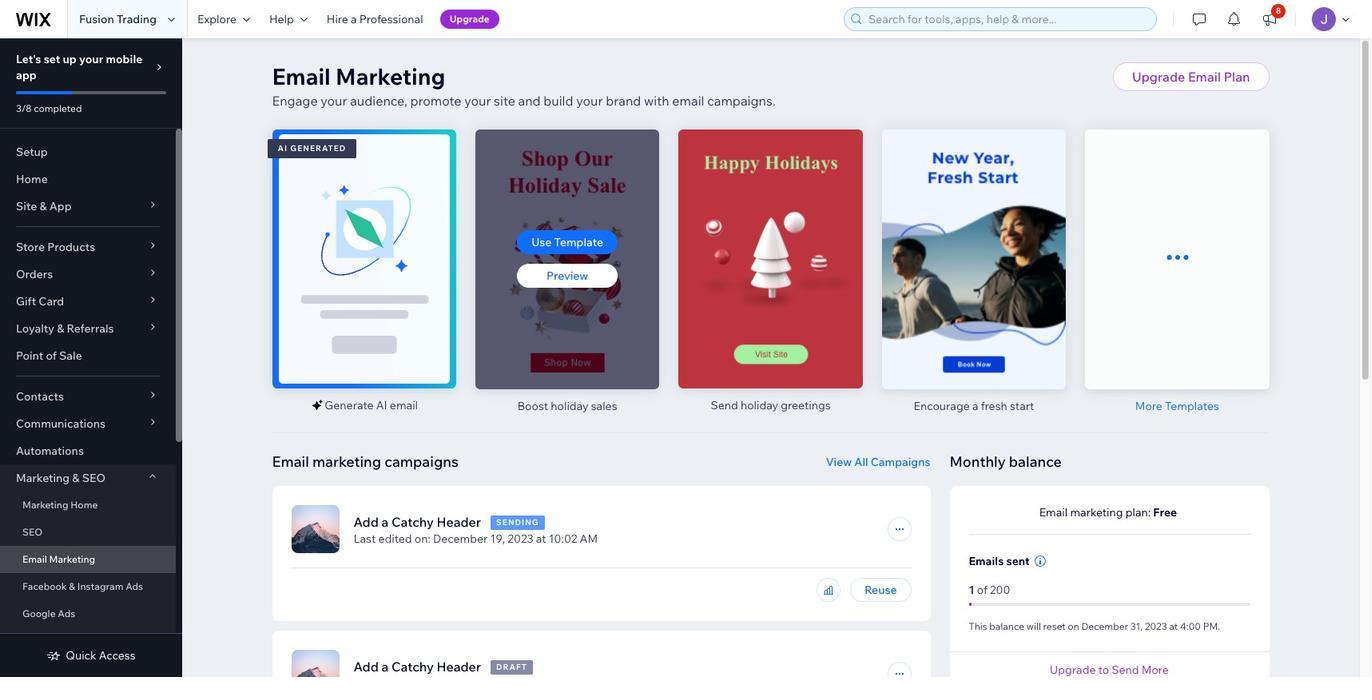 Task type: locate. For each thing, give the bounding box(es) containing it.
email
[[272, 62, 331, 90], [1189, 69, 1222, 85], [272, 452, 309, 470], [1040, 505, 1068, 519], [22, 553, 47, 565]]

view all campaigns button
[[826, 454, 931, 469]]

2023 right 31,
[[1145, 620, 1168, 632]]

orders button
[[0, 261, 176, 288]]

email marketing plan: free
[[1040, 505, 1178, 519]]

1 vertical spatial balance
[[990, 620, 1025, 632]]

1 vertical spatial december
[[1082, 620, 1129, 632]]

0 vertical spatial add
[[354, 514, 379, 530]]

0 vertical spatial balance
[[1009, 452, 1062, 470]]

2023 down sending
[[508, 531, 534, 546]]

google
[[22, 608, 56, 620]]

ads right google
[[58, 608, 75, 620]]

1 horizontal spatial at
[[1170, 620, 1179, 632]]

trading
[[117, 12, 157, 26]]

email for plan:
[[1040, 505, 1068, 519]]

balance left will
[[990, 620, 1025, 632]]

ads right instagram
[[126, 580, 143, 592]]

point of sale link
[[0, 342, 176, 369]]

1 horizontal spatial holiday
[[741, 398, 779, 413]]

more left templates
[[1136, 398, 1163, 413]]

marketing & seo
[[16, 471, 106, 485]]

products
[[47, 240, 95, 254]]

home down marketing & seo dropdown button on the bottom of the page
[[71, 499, 98, 511]]

1 vertical spatial 2023
[[1145, 620, 1168, 632]]

upgrade right professional
[[450, 13, 490, 25]]

seo up marketing home link
[[82, 471, 106, 485]]

free
[[1154, 505, 1178, 519]]

marketing for plan:
[[1071, 505, 1124, 519]]

& for marketing
[[72, 471, 80, 485]]

more templates
[[1136, 398, 1220, 413]]

& right loyalty
[[57, 321, 64, 336]]

2 holiday from the left
[[551, 398, 589, 413]]

1 horizontal spatial december
[[1082, 620, 1129, 632]]

& for site
[[39, 199, 47, 213]]

1 horizontal spatial marketing
[[1071, 505, 1124, 519]]

help button
[[260, 0, 317, 38]]

hire
[[327, 12, 348, 26]]

1 horizontal spatial email
[[672, 93, 705, 109]]

site
[[494, 93, 515, 109]]

0 horizontal spatial home
[[16, 172, 48, 186]]

boost
[[518, 398, 548, 413]]

marketing down marketing & seo
[[22, 499, 68, 511]]

sales
[[591, 398, 618, 413]]

marketing left plan:
[[1071, 505, 1124, 519]]

& right site on the top left of page
[[39, 199, 47, 213]]

add a catchy header for sending
[[354, 514, 481, 530]]

& for facebook
[[69, 580, 75, 592]]

point of sale
[[16, 349, 82, 363]]

preview
[[547, 269, 589, 283]]

email right with
[[672, 93, 705, 109]]

1 vertical spatial add a catchy header
[[354, 658, 481, 674]]

upgrade left plan
[[1133, 69, 1186, 85]]

0 vertical spatial add a catchy header
[[354, 514, 481, 530]]

loyalty & referrals
[[16, 321, 114, 336]]

site & app
[[16, 199, 72, 213]]

upgrade for upgrade to send more
[[1050, 662, 1096, 677]]

set
[[44, 52, 60, 66]]

ai right generate at left bottom
[[376, 398, 387, 413]]

contacts button
[[0, 383, 176, 410]]

1 horizontal spatial home
[[71, 499, 98, 511]]

upgrade inside upgrade email plan button
[[1133, 69, 1186, 85]]

upgrade button
[[440, 10, 499, 29]]

0 vertical spatial 2023
[[508, 531, 534, 546]]

& inside dropdown button
[[72, 471, 80, 485]]

catchy
[[392, 514, 434, 530], [392, 658, 434, 674]]

fusion
[[79, 12, 114, 26]]

holiday for send
[[741, 398, 779, 413]]

1 vertical spatial ads
[[58, 608, 75, 620]]

1 vertical spatial of
[[977, 582, 988, 597]]

december
[[433, 531, 488, 546], [1082, 620, 1129, 632]]

8
[[1277, 6, 1282, 16]]

10:02
[[549, 531, 578, 546]]

2 add from the top
[[354, 658, 379, 674]]

ai
[[278, 143, 288, 153], [376, 398, 387, 413]]

& down automations link
[[72, 471, 80, 485]]

0 horizontal spatial of
[[46, 349, 57, 363]]

catchy for sending
[[392, 514, 434, 530]]

december left "19,"
[[433, 531, 488, 546]]

2 header from the top
[[437, 658, 481, 674]]

emails sent
[[969, 554, 1030, 568]]

your right engage
[[321, 93, 347, 109]]

add a catchy header
[[354, 514, 481, 530], [354, 658, 481, 674]]

200
[[990, 582, 1011, 597]]

1 vertical spatial ai
[[376, 398, 387, 413]]

more
[[1136, 398, 1163, 413], [1142, 662, 1169, 677]]

0 horizontal spatial holiday
[[551, 398, 589, 413]]

1 vertical spatial header
[[437, 658, 481, 674]]

on
[[1068, 620, 1080, 632]]

sidebar element
[[0, 38, 182, 677]]

1 vertical spatial send
[[1112, 662, 1140, 677]]

this
[[969, 620, 988, 632]]

upgrade email plan button
[[1114, 62, 1270, 91]]

marketing inside email marketing link
[[49, 553, 95, 565]]

0 horizontal spatial 2023
[[508, 531, 534, 546]]

more down 31,
[[1142, 662, 1169, 677]]

gift card button
[[0, 288, 176, 315]]

31,
[[1131, 620, 1143, 632]]

1 vertical spatial home
[[71, 499, 98, 511]]

0 vertical spatial marketing
[[312, 452, 381, 470]]

0 vertical spatial catchy
[[392, 514, 434, 530]]

up
[[63, 52, 77, 66]]

2 vertical spatial upgrade
[[1050, 662, 1096, 677]]

of for sale
[[46, 349, 57, 363]]

0 horizontal spatial upgrade
[[450, 13, 490, 25]]

marketing & seo button
[[0, 464, 176, 492]]

google ads link
[[0, 600, 176, 628]]

app
[[16, 68, 37, 82]]

1 vertical spatial seo
[[22, 526, 43, 538]]

of for 200
[[977, 582, 988, 597]]

0 horizontal spatial email
[[390, 398, 418, 413]]

store
[[16, 240, 45, 254]]

1 horizontal spatial of
[[977, 582, 988, 597]]

header up last edited on: december 19, 2023 at 10:02 am
[[437, 514, 481, 530]]

1 vertical spatial upgrade
[[1133, 69, 1186, 85]]

0 horizontal spatial december
[[433, 531, 488, 546]]

1 vertical spatial at
[[1170, 620, 1179, 632]]

upgrade left to
[[1050, 662, 1096, 677]]

ai left generated on the top of page
[[278, 143, 288, 153]]

0 vertical spatial of
[[46, 349, 57, 363]]

upgrade email plan
[[1133, 69, 1251, 85]]

marketing up facebook & instagram ads
[[49, 553, 95, 565]]

2 add a catchy header from the top
[[354, 658, 481, 674]]

holiday left greetings
[[741, 398, 779, 413]]

0 horizontal spatial at
[[536, 531, 547, 546]]

promote
[[410, 93, 462, 109]]

header
[[437, 514, 481, 530], [437, 658, 481, 674]]

0 vertical spatial home
[[16, 172, 48, 186]]

plan:
[[1126, 505, 1151, 519]]

1 catchy from the top
[[392, 514, 434, 530]]

home down setup
[[16, 172, 48, 186]]

1 vertical spatial marketing
[[1071, 505, 1124, 519]]

reset
[[1044, 620, 1066, 632]]

use
[[532, 235, 552, 250]]

0 vertical spatial header
[[437, 514, 481, 530]]

0 horizontal spatial marketing
[[312, 452, 381, 470]]

& right facebook
[[69, 580, 75, 592]]

marketing
[[336, 62, 446, 90], [16, 471, 70, 485], [22, 499, 68, 511], [49, 553, 95, 565]]

1 header from the top
[[437, 514, 481, 530]]

1 vertical spatial add
[[354, 658, 379, 674]]

&
[[39, 199, 47, 213], [57, 321, 64, 336], [72, 471, 80, 485], [69, 580, 75, 592]]

holiday left sales
[[551, 398, 589, 413]]

1 add a catchy header from the top
[[354, 514, 481, 530]]

preview button
[[517, 264, 618, 288]]

point
[[16, 349, 43, 363]]

1 horizontal spatial 2023
[[1145, 620, 1168, 632]]

marketing up audience,
[[336, 62, 446, 90]]

1 horizontal spatial upgrade
[[1050, 662, 1096, 677]]

am
[[580, 531, 598, 546]]

1 vertical spatial catchy
[[392, 658, 434, 674]]

at left 10:02
[[536, 531, 547, 546]]

header for draft
[[437, 658, 481, 674]]

0 vertical spatial seo
[[82, 471, 106, 485]]

of right the 1
[[977, 582, 988, 597]]

holiday
[[741, 398, 779, 413], [551, 398, 589, 413]]

templates
[[1165, 398, 1220, 413]]

home link
[[0, 165, 176, 193]]

1 add from the top
[[354, 514, 379, 530]]

balance down 'start'
[[1009, 452, 1062, 470]]

your right up
[[79, 52, 103, 66]]

1 horizontal spatial seo
[[82, 471, 106, 485]]

upgrade to send more
[[1050, 662, 1169, 677]]

0 horizontal spatial ads
[[58, 608, 75, 620]]

email
[[672, 93, 705, 109], [390, 398, 418, 413]]

1 horizontal spatial ai
[[376, 398, 387, 413]]

plan
[[1224, 69, 1251, 85]]

fresh
[[981, 398, 1008, 413]]

of left sale at left bottom
[[46, 349, 57, 363]]

1 holiday from the left
[[741, 398, 779, 413]]

seo
[[82, 471, 106, 485], [22, 526, 43, 538]]

email inside email marketing engage your audience, promote your site and build your brand with email campaigns.
[[272, 62, 331, 90]]

marketing home
[[22, 499, 98, 511]]

upgrade inside upgrade button
[[450, 13, 490, 25]]

marketing down automations
[[16, 471, 70, 485]]

use template button
[[517, 230, 618, 254]]

catchy for draft
[[392, 658, 434, 674]]

Search for tools, apps, help & more... field
[[864, 8, 1152, 30]]

0 vertical spatial ads
[[126, 580, 143, 592]]

of inside sidebar 'element'
[[46, 349, 57, 363]]

2023
[[508, 531, 534, 546], [1145, 620, 1168, 632]]

email right generate at left bottom
[[390, 398, 418, 413]]

seo up 'email marketing'
[[22, 526, 43, 538]]

0 horizontal spatial send
[[711, 398, 738, 413]]

referrals
[[67, 321, 114, 336]]

marketing down generate at left bottom
[[312, 452, 381, 470]]

0 vertical spatial upgrade
[[450, 13, 490, 25]]

at left 4:00
[[1170, 620, 1179, 632]]

email for engage
[[272, 62, 331, 90]]

2 catchy from the top
[[392, 658, 434, 674]]

3/8 completed
[[16, 102, 82, 114]]

december right the on
[[1082, 620, 1129, 632]]

encourage a fresh start
[[914, 398, 1035, 413]]

0 horizontal spatial ai
[[278, 143, 288, 153]]

add for draft
[[354, 658, 379, 674]]

2 horizontal spatial upgrade
[[1133, 69, 1186, 85]]

0 vertical spatial send
[[711, 398, 738, 413]]

store products
[[16, 240, 95, 254]]

upgrade for upgrade
[[450, 13, 490, 25]]

header left draft
[[437, 658, 481, 674]]

add a catchy header for draft
[[354, 658, 481, 674]]

email inside sidebar 'element'
[[22, 553, 47, 565]]

0 vertical spatial email
[[672, 93, 705, 109]]



Task type: vqa. For each thing, say whether or not it's contained in the screenshot.
1st Header from the bottom of the page
yes



Task type: describe. For each thing, give the bounding box(es) containing it.
0 vertical spatial at
[[536, 531, 547, 546]]

will
[[1027, 620, 1041, 632]]

upgrade for upgrade email plan
[[1133, 69, 1186, 85]]

& for loyalty
[[57, 321, 64, 336]]

hire a professional
[[327, 12, 423, 26]]

seo inside dropdown button
[[82, 471, 106, 485]]

8 button
[[1253, 0, 1288, 38]]

gift
[[16, 294, 36, 309]]

communications
[[16, 416, 106, 431]]

last
[[354, 531, 376, 546]]

generate ai email
[[325, 398, 418, 413]]

marketing inside email marketing engage your audience, promote your site and build your brand with email campaigns.
[[336, 62, 446, 90]]

and
[[518, 93, 541, 109]]

0 vertical spatial december
[[433, 531, 488, 546]]

email marketing link
[[0, 546, 176, 573]]

add for sending
[[354, 514, 379, 530]]

orders
[[16, 267, 53, 281]]

engage
[[272, 93, 318, 109]]

on:
[[415, 531, 431, 546]]

balance for this
[[990, 620, 1025, 632]]

holiday for boost
[[551, 398, 589, 413]]

1
[[969, 582, 975, 597]]

site & app button
[[0, 193, 176, 220]]

marketing home link
[[0, 492, 176, 519]]

ai generated
[[278, 143, 346, 153]]

0 horizontal spatial seo
[[22, 526, 43, 538]]

4:00
[[1181, 620, 1201, 632]]

contacts
[[16, 389, 64, 404]]

emails
[[969, 554, 1004, 568]]

email marketing engage your audience, promote your site and build your brand with email campaigns.
[[272, 62, 776, 109]]

card
[[39, 294, 64, 309]]

store products button
[[0, 233, 176, 261]]

professional
[[360, 12, 423, 26]]

completed
[[34, 102, 82, 114]]

this balance will reset on december 31, 2023 at 4:00 pm.
[[969, 620, 1221, 632]]

site
[[16, 199, 37, 213]]

campaigns.
[[708, 93, 776, 109]]

balance for monthly
[[1009, 452, 1062, 470]]

1 vertical spatial email
[[390, 398, 418, 413]]

pm.
[[1204, 620, 1221, 632]]

draft
[[496, 661, 527, 672]]

reuse
[[865, 582, 897, 597]]

quick
[[66, 648, 96, 663]]

view all campaigns
[[826, 454, 931, 469]]

gift card
[[16, 294, 64, 309]]

facebook & instagram ads
[[22, 580, 143, 592]]

marketing inside marketing home link
[[22, 499, 68, 511]]

generate
[[325, 398, 374, 413]]

a inside hire a professional link
[[351, 12, 357, 26]]

marketing inside marketing & seo dropdown button
[[16, 471, 70, 485]]

automations
[[16, 444, 84, 458]]

1 vertical spatial more
[[1142, 662, 1169, 677]]

more templates button
[[1136, 398, 1220, 413]]

your inside let's set up your mobile app
[[79, 52, 103, 66]]

your left site
[[465, 93, 491, 109]]

quick access button
[[47, 648, 136, 663]]

1 horizontal spatial ads
[[126, 580, 143, 592]]

brand
[[606, 93, 641, 109]]

encourage
[[914, 398, 970, 413]]

with
[[644, 93, 670, 109]]

edited
[[378, 531, 412, 546]]

1 horizontal spatial send
[[1112, 662, 1140, 677]]

seo link
[[0, 519, 176, 546]]

email inside email marketing engage your audience, promote your site and build your brand with email campaigns.
[[672, 93, 705, 109]]

access
[[99, 648, 136, 663]]

loyalty
[[16, 321, 54, 336]]

generated
[[290, 143, 346, 153]]

header for sending
[[437, 514, 481, 530]]

email inside button
[[1189, 69, 1222, 85]]

google ads
[[22, 608, 75, 620]]

send holiday greetings
[[711, 398, 831, 413]]

0 vertical spatial ai
[[278, 143, 288, 153]]

help
[[269, 12, 294, 26]]

3/8
[[16, 102, 32, 114]]

your right build
[[577, 93, 603, 109]]

let's
[[16, 52, 41, 66]]

mobile
[[106, 52, 143, 66]]

monthly
[[950, 452, 1006, 470]]

upgrade to send more button
[[1050, 662, 1169, 677]]

boost holiday sales
[[518, 398, 618, 413]]

communications button
[[0, 410, 176, 437]]

marketing for campaigns
[[312, 452, 381, 470]]

reuse button
[[850, 578, 912, 602]]

hire a professional link
[[317, 0, 433, 38]]

greetings
[[781, 398, 831, 413]]

app
[[49, 199, 72, 213]]

monthly balance
[[950, 452, 1062, 470]]

sent
[[1007, 554, 1030, 568]]

loyalty & referrals button
[[0, 315, 176, 342]]

last edited on: december 19, 2023 at 10:02 am
[[354, 531, 598, 546]]

fusion trading
[[79, 12, 157, 26]]

campaigns
[[871, 454, 931, 469]]

sending
[[496, 517, 539, 527]]

build
[[544, 93, 574, 109]]

start
[[1010, 398, 1035, 413]]

sale
[[59, 349, 82, 363]]

1 of 200
[[969, 582, 1011, 597]]

email marketing campaigns
[[272, 452, 459, 470]]

campaigns
[[385, 452, 459, 470]]

use template
[[532, 235, 604, 250]]

0 vertical spatial more
[[1136, 398, 1163, 413]]

facebook
[[22, 580, 67, 592]]

facebook & instagram ads link
[[0, 573, 176, 600]]

email for campaigns
[[272, 452, 309, 470]]



